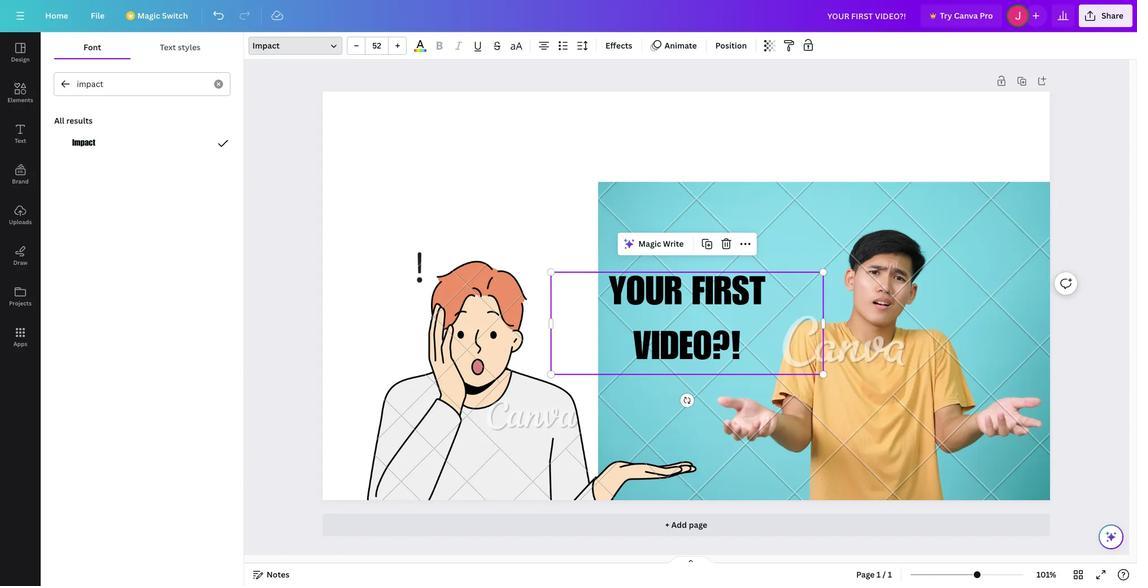 Task type: describe. For each thing, give the bounding box(es) containing it.
all results
[[54, 115, 93, 126]]

results
[[66, 115, 93, 126]]

elements button
[[0, 73, 41, 114]]

projects
[[9, 299, 32, 307]]

+ add page button
[[323, 514, 1050, 537]]

impact
[[253, 40, 280, 51]]

text button
[[0, 114, 41, 154]]

canva
[[954, 10, 978, 21]]

projects button
[[0, 276, 41, 317]]

elements
[[7, 96, 33, 104]]

page 1 / 1
[[856, 569, 892, 580]]

all
[[54, 115, 64, 126]]

magic switch button
[[118, 5, 197, 27]]

uploads button
[[0, 195, 41, 236]]

magic switch
[[137, 10, 188, 21]]

show pages image
[[663, 556, 718, 565]]

+
[[665, 520, 669, 530]]

magic for magic switch
[[137, 10, 160, 21]]

effects button
[[601, 37, 637, 55]]

impact button
[[249, 37, 342, 55]]

position
[[715, 40, 747, 51]]

brand button
[[0, 154, 41, 195]]

video?!
[[633, 331, 741, 371]]

notes
[[267, 569, 289, 580]]

2 1 from the left
[[888, 569, 892, 580]]

apps
[[13, 340, 27, 348]]

styles
[[178, 42, 201, 53]]

your first video?!
[[609, 276, 766, 371]]

color range image
[[414, 49, 426, 52]]

main menu bar
[[0, 0, 1137, 32]]

notes button
[[249, 566, 294, 584]]

1 1 from the left
[[877, 569, 881, 580]]

try
[[940, 10, 952, 21]]

101% button
[[1028, 566, 1065, 584]]

try canva pro
[[940, 10, 993, 21]]

file button
[[82, 5, 114, 27]]

your
[[609, 276, 683, 316]]

+ add page
[[665, 520, 707, 530]]

canva assistant image
[[1104, 530, 1118, 544]]

share
[[1101, 10, 1124, 21]]

write
[[663, 238, 684, 249]]

add
[[671, 520, 687, 530]]



Task type: vqa. For each thing, say whether or not it's contained in the screenshot.
Projects button at the left
yes



Task type: locate. For each thing, give the bounding box(es) containing it.
1 horizontal spatial text
[[160, 42, 176, 53]]

text for text
[[15, 137, 26, 145]]

text inside "side panel" 'tab list'
[[15, 137, 26, 145]]

Try "Calligraphy" or "Open Sans" search field
[[77, 73, 207, 95]]

101%
[[1037, 569, 1056, 580]]

draw
[[13, 259, 27, 267]]

switch
[[162, 10, 188, 21]]

0 horizontal spatial 1
[[877, 569, 881, 580]]

brand
[[12, 177, 29, 185]]

1 vertical spatial magic
[[638, 238, 661, 249]]

Design title text field
[[818, 5, 916, 27]]

0 horizontal spatial text
[[15, 137, 26, 145]]

– – number field
[[369, 40, 385, 51]]

magic inside magic switch button
[[137, 10, 160, 21]]

text styles
[[160, 42, 201, 53]]

magic left write
[[638, 238, 661, 249]]

apps button
[[0, 317, 41, 358]]

magic
[[137, 10, 160, 21], [638, 238, 661, 249]]

magic left 'switch'
[[137, 10, 160, 21]]

1 vertical spatial text
[[15, 137, 26, 145]]

0 vertical spatial text
[[160, 42, 176, 53]]

draw button
[[0, 236, 41, 276]]

file
[[91, 10, 105, 21]]

impact image
[[72, 137, 96, 150]]

position button
[[711, 37, 751, 55]]

design button
[[0, 32, 41, 73]]

animate
[[665, 40, 697, 51]]

page
[[689, 520, 707, 530]]

1
[[877, 569, 881, 580], [888, 569, 892, 580]]

side panel tab list
[[0, 32, 41, 358]]

animate button
[[647, 37, 701, 55]]

group
[[347, 37, 407, 55]]

1 horizontal spatial magic
[[638, 238, 661, 249]]

font
[[84, 42, 101, 53]]

1 horizontal spatial 1
[[888, 569, 892, 580]]

home
[[45, 10, 68, 21]]

1 left /
[[877, 569, 881, 580]]

text up brand button
[[15, 137, 26, 145]]

effects
[[606, 40, 632, 51]]

pro
[[980, 10, 993, 21]]

text styles button
[[131, 37, 230, 58]]

try canva pro button
[[921, 5, 1002, 27]]

font button
[[54, 37, 131, 58]]

first
[[692, 276, 766, 316]]

uploads
[[9, 218, 32, 226]]

0 vertical spatial magic
[[137, 10, 160, 21]]

magic write
[[638, 238, 684, 249]]

text for text styles
[[160, 42, 176, 53]]

magic write button
[[620, 235, 688, 253]]

0 horizontal spatial magic
[[137, 10, 160, 21]]

text
[[160, 42, 176, 53], [15, 137, 26, 145]]

1 right /
[[888, 569, 892, 580]]

magic inside magic write button
[[638, 238, 661, 249]]

design
[[11, 55, 30, 63]]

share button
[[1079, 5, 1133, 27]]

page
[[856, 569, 875, 580]]

/
[[883, 569, 886, 580]]

text left styles
[[160, 42, 176, 53]]

home link
[[36, 5, 77, 27]]

magic for magic write
[[638, 238, 661, 249]]



